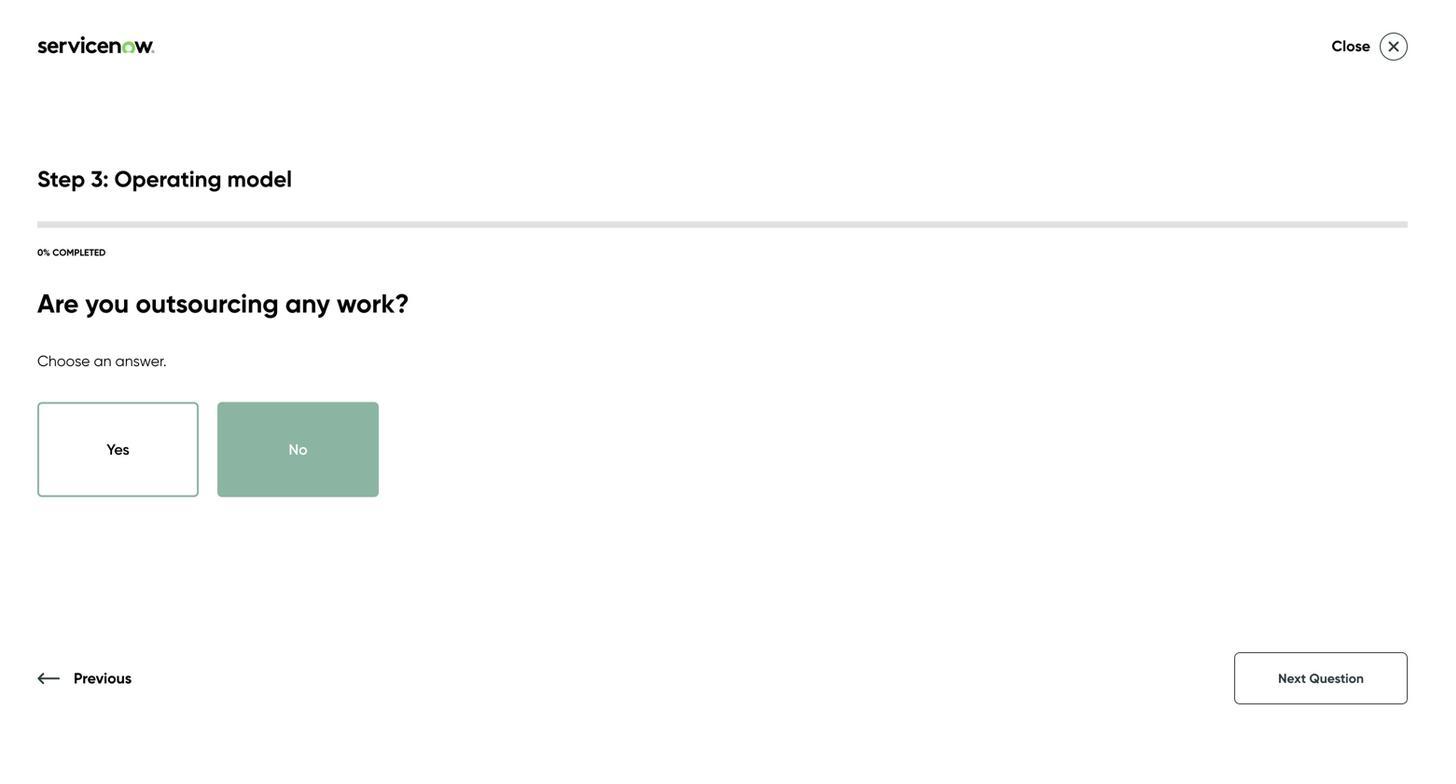 Task type: locate. For each thing, give the bounding box(es) containing it.
team
[[1265, 204, 1377, 260]]

next question link
[[1234, 653, 1408, 705]]

are
[[37, 288, 79, 320]]

step
[[37, 165, 85, 193]]

0% completed
[[37, 247, 106, 259]]

you
[[85, 288, 129, 320]]

servicenow
[[823, 204, 1067, 260]]

platform
[[1078, 204, 1254, 260]]

operating
[[114, 165, 222, 193]]

us
[[139, 668, 156, 686]]

work?
[[337, 288, 409, 320]]

are you outsourcing any work?
[[37, 288, 409, 320]]

next
[[1278, 671, 1306, 687]]

no
[[289, 441, 308, 459]]

0%
[[37, 247, 50, 259]]

yes
[[107, 441, 129, 459]]

outsourcing
[[136, 288, 279, 320]]

estimator
[[823, 263, 1020, 318]]

previous
[[74, 670, 132, 688]]

connect
[[37, 668, 100, 686]]

question
[[1309, 671, 1364, 687]]

choose
[[37, 352, 90, 370]]

with
[[104, 668, 135, 686]]



Task type: vqa. For each thing, say whether or not it's contained in the screenshot.
Connect with us
yes



Task type: describe. For each thing, give the bounding box(es) containing it.
answer.
[[115, 352, 167, 370]]

next question
[[1278, 671, 1364, 687]]

model
[[227, 165, 292, 193]]

connect with us
[[37, 668, 156, 686]]

completed
[[52, 247, 106, 259]]

choose an answer.
[[37, 352, 167, 370]]

servicenow platform team estimator
[[823, 204, 1377, 318]]

step 3: operating model
[[37, 165, 292, 193]]

an
[[94, 352, 112, 370]]

any
[[285, 288, 330, 320]]

close
[[1332, 37, 1370, 55]]

3:
[[91, 165, 109, 193]]



